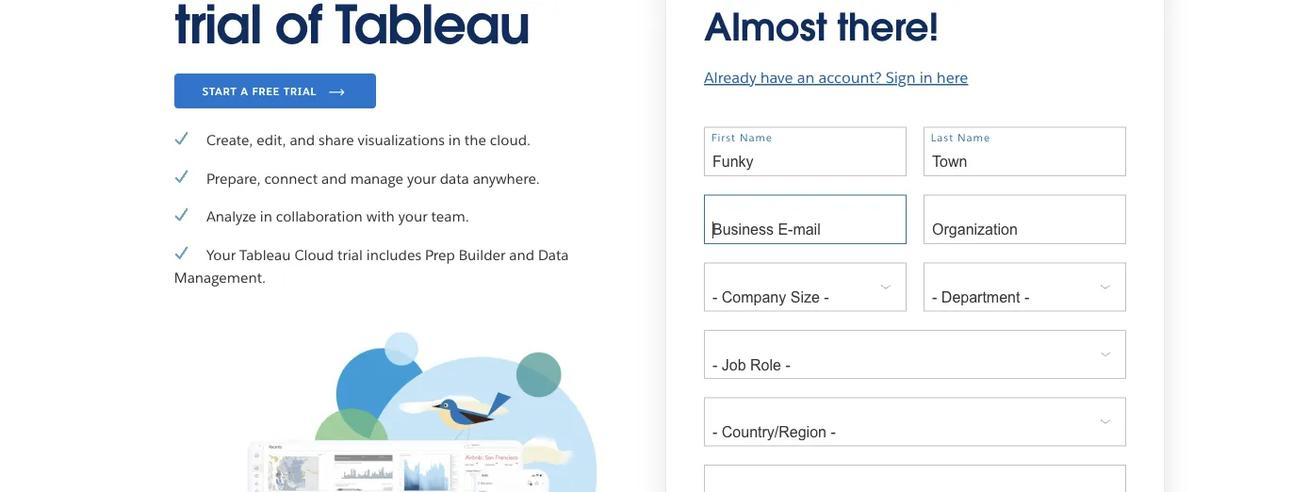Task type: locate. For each thing, give the bounding box(es) containing it.
here
[[937, 68, 968, 87]]

1 name from the left
[[740, 131, 773, 144]]

0 horizontal spatial and
[[290, 131, 315, 149]]

0 vertical spatial trial
[[284, 84, 317, 98]]

trial right cloud
[[337, 246, 363, 264]]

0 vertical spatial in
[[920, 68, 933, 87]]

trial for cloud
[[337, 246, 363, 264]]

anywhere.
[[473, 169, 540, 188]]

your right with
[[398, 207, 428, 226]]

your
[[407, 169, 436, 188], [398, 207, 428, 226]]

name right first
[[740, 131, 773, 144]]

in for here
[[920, 68, 933, 87]]

builder
[[459, 246, 506, 264]]

prepare, connect and manage your data anywhere.
[[206, 169, 540, 188]]

1 horizontal spatial trial
[[337, 246, 363, 264]]

0 horizontal spatial name
[[740, 131, 773, 144]]

in
[[920, 68, 933, 87], [448, 131, 461, 149], [260, 207, 272, 226]]

and down the share
[[322, 169, 347, 188]]

trial
[[284, 84, 317, 98], [337, 246, 363, 264]]

0 vertical spatial your
[[407, 169, 436, 188]]

name for last name
[[958, 131, 991, 144]]

in right sign
[[920, 68, 933, 87]]

trial inside start a free trial link
[[284, 84, 317, 98]]

last
[[931, 131, 954, 144]]

name right 'last'
[[958, 131, 991, 144]]

1 vertical spatial in
[[448, 131, 461, 149]]

manage
[[350, 169, 403, 188]]

1 horizontal spatial name
[[958, 131, 991, 144]]

First Name text field
[[704, 127, 907, 176]]

Business E-mail email field
[[704, 195, 907, 244]]

and left the data
[[509, 246, 535, 264]]

sign
[[886, 68, 916, 87]]

cloud
[[294, 246, 334, 264]]

account?
[[819, 68, 882, 87]]

2 horizontal spatial and
[[509, 246, 535, 264]]

2 horizontal spatial in
[[920, 68, 933, 87]]

edit,
[[257, 131, 286, 149]]

and right edit,
[[290, 131, 315, 149]]

a
[[241, 84, 249, 98]]

and
[[290, 131, 315, 149], [322, 169, 347, 188], [509, 246, 535, 264]]

1 vertical spatial and
[[322, 169, 347, 188]]

management.
[[174, 269, 266, 287]]

2 name from the left
[[958, 131, 991, 144]]

name for first name
[[740, 131, 773, 144]]

includes
[[366, 246, 421, 264]]

0 vertical spatial and
[[290, 131, 315, 149]]

1 vertical spatial trial
[[337, 246, 363, 264]]

in left the
[[448, 131, 461, 149]]

1 horizontal spatial in
[[448, 131, 461, 149]]

with
[[366, 207, 395, 226]]

create,
[[206, 131, 253, 149]]

trial right free
[[284, 84, 317, 98]]

1 horizontal spatial and
[[322, 169, 347, 188]]

prepare,
[[206, 169, 261, 188]]

name
[[740, 131, 773, 144], [958, 131, 991, 144]]

in right analyze
[[260, 207, 272, 226]]

start
[[202, 84, 237, 98]]

already have an account? sign in here
[[704, 68, 968, 87]]

your left data
[[407, 169, 436, 188]]

1 vertical spatial your
[[398, 207, 428, 226]]

2 vertical spatial and
[[509, 246, 535, 264]]

analyze in collaboration with your team.
[[206, 207, 469, 226]]

2 vertical spatial in
[[260, 207, 272, 226]]

cloud.
[[490, 131, 531, 149]]

0 horizontal spatial trial
[[284, 84, 317, 98]]

trial inside your tableau cloud trial includes prep builder and data management.
[[337, 246, 363, 264]]



Task type: describe. For each thing, give the bounding box(es) containing it.
trial for free
[[284, 84, 317, 98]]

start a free trial link
[[174, 74, 376, 108]]

already
[[704, 68, 757, 87]]

start a free trial
[[202, 84, 317, 98]]

and for manage
[[322, 169, 347, 188]]

data
[[538, 246, 569, 264]]

share
[[319, 131, 354, 149]]

visualizations
[[358, 131, 445, 149]]

team.
[[431, 207, 469, 226]]

last name
[[931, 131, 991, 144]]

there!
[[837, 3, 939, 51]]

prep
[[425, 246, 455, 264]]

your for team.
[[398, 207, 428, 226]]

analyze
[[206, 207, 256, 226]]

and inside your tableau cloud trial includes prep builder and data management.
[[509, 246, 535, 264]]

and for share
[[290, 131, 315, 149]]

0 horizontal spatial in
[[260, 207, 272, 226]]

create, edit, and share visualizations in the cloud.
[[206, 131, 531, 149]]

the
[[464, 131, 486, 149]]

your tableau cloud trial includes prep builder and data management.
[[174, 246, 569, 287]]

connect
[[264, 169, 318, 188]]

in for the
[[448, 131, 461, 149]]

Last Name text field
[[924, 127, 1127, 176]]

your
[[206, 246, 236, 264]]

Phone (e.g. (201) 555-0123) telephone field
[[704, 465, 1127, 492]]

almost there!
[[704, 3, 939, 51]]

an
[[797, 68, 815, 87]]

your for data
[[407, 169, 436, 188]]

free
[[252, 84, 280, 98]]

tableau
[[239, 246, 291, 264]]

almost
[[704, 3, 827, 51]]

first
[[711, 131, 736, 144]]

Organization text field
[[924, 195, 1127, 244]]

data
[[440, 169, 469, 188]]

have
[[760, 68, 793, 87]]

already have an account? sign in here link
[[704, 68, 968, 87]]

collaboration
[[276, 207, 363, 226]]

first name
[[711, 131, 773, 144]]



Task type: vqa. For each thing, say whether or not it's contained in the screenshot.
right AND
yes



